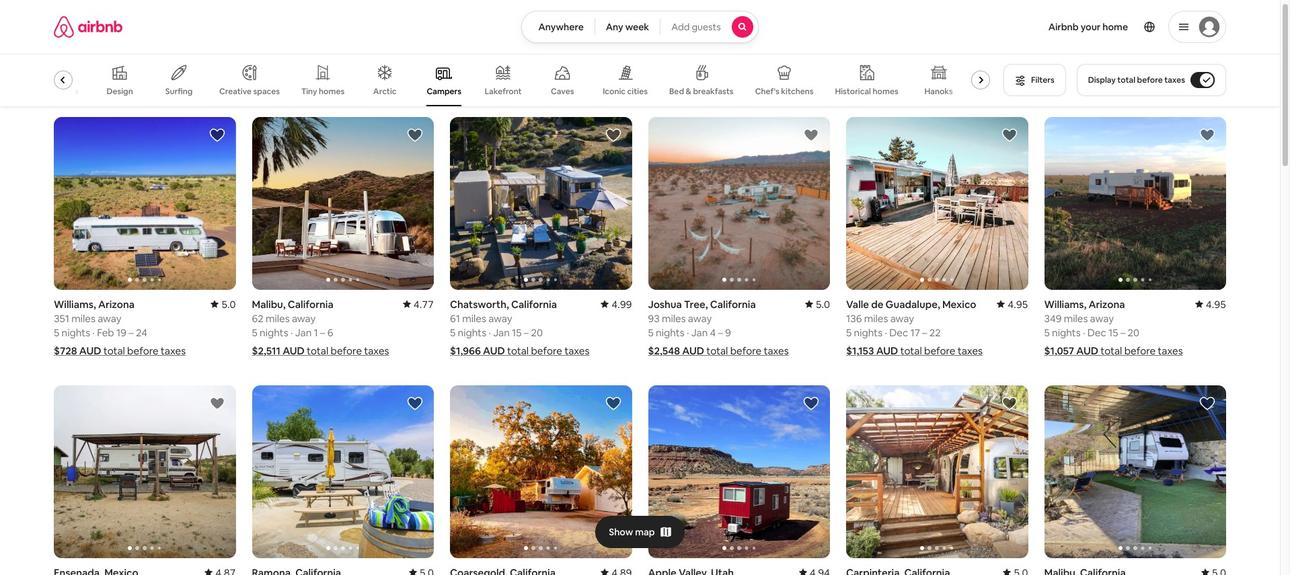 Task type: vqa. For each thing, say whether or not it's contained in the screenshot.


Task type: locate. For each thing, give the bounding box(es) containing it.
frames
[[52, 86, 78, 97]]

2 5.0 from the left
[[816, 298, 830, 311]]

None search field
[[522, 11, 758, 43]]

arizona up "$1,057 aud"
[[1089, 298, 1125, 311]]

· up $2,548 aud
[[687, 326, 689, 339]]

1 horizontal spatial 5.0 out of 5 average rating image
[[1201, 566, 1226, 575]]

breakfasts
[[693, 86, 734, 97]]

before inside joshua tree, california 93 miles away 5 nights · jan 4 – 9 $2,548 aud total before taxes
[[730, 344, 762, 357]]

total down the 19
[[103, 344, 125, 357]]

2 horizontal spatial california
[[710, 298, 756, 311]]

away inside malibu, california 62 miles away 5 nights · jan 1 – 6 $2,511 aud total before taxes
[[292, 312, 316, 325]]

4 miles from the left
[[662, 312, 686, 325]]

filters button
[[1004, 64, 1066, 96]]

jan for jan 1 – 6
[[295, 326, 312, 339]]

dec up "$1,057 aud"
[[1087, 326, 1106, 339]]

none search field containing anywhere
[[522, 11, 758, 43]]

1 horizontal spatial 15
[[1108, 326, 1118, 339]]

5 inside williams, arizona 349 miles away 5 nights · dec 15 – 20 $1,057 aud total before taxes
[[1044, 326, 1050, 339]]

2 arizona from the left
[[1089, 298, 1125, 311]]

williams, for 351
[[54, 298, 96, 311]]

total
[[1117, 75, 1135, 85], [103, 344, 125, 357], [307, 344, 328, 357], [507, 344, 529, 357], [706, 344, 728, 357], [900, 344, 922, 357], [1101, 344, 1122, 357]]

away for 351 miles away
[[98, 312, 121, 325]]

arctic
[[373, 86, 397, 97]]

· inside williams, arizona 351 miles away 5 nights · feb 19 – 24 $728 aud total before taxes
[[92, 326, 95, 339]]

1 horizontal spatial arizona
[[1089, 298, 1125, 311]]

any week button
[[594, 11, 661, 43]]

nights
[[62, 326, 90, 339], [260, 326, 288, 339], [458, 326, 486, 339], [656, 326, 684, 339], [854, 326, 883, 339], [1052, 326, 1081, 339]]

away inside williams, arizona 349 miles away 5 nights · dec 15 – 20 $1,057 aud total before taxes
[[1090, 312, 1114, 325]]

1 horizontal spatial 5.0 out of 5 average rating image
[[805, 298, 830, 311]]

miles right the "351"
[[71, 312, 95, 325]]

1 williams, from the left
[[54, 298, 96, 311]]

5.0 left valle on the bottom
[[816, 298, 830, 311]]

map
[[635, 526, 655, 538]]

nights for 62
[[260, 326, 288, 339]]

6 5 from the left
[[1044, 326, 1050, 339]]

5 – from the left
[[922, 326, 927, 339]]

351
[[54, 312, 69, 325]]

–
[[129, 326, 134, 339], [320, 326, 325, 339], [524, 326, 529, 339], [718, 326, 723, 339], [922, 326, 927, 339], [1120, 326, 1125, 339]]

miles for 351
[[71, 312, 95, 325]]

arizona inside williams, arizona 351 miles away 5 nights · feb 19 – 24 $728 aud total before taxes
[[98, 298, 135, 311]]

total inside malibu, california 62 miles away 5 nights · jan 1 – 6 $2,511 aud total before taxes
[[307, 344, 328, 357]]

0 horizontal spatial 5.0
[[221, 298, 236, 311]]

2 jan from the left
[[493, 326, 510, 339]]

3 jan from the left
[[691, 326, 708, 339]]

1 away from the left
[[98, 312, 121, 325]]

total down the 17
[[900, 344, 922, 357]]

6 miles from the left
[[1064, 312, 1088, 325]]

· inside williams, arizona 349 miles away 5 nights · dec 15 – 20 $1,057 aud total before taxes
[[1083, 326, 1085, 339]]

miles down chatsworth,
[[462, 312, 486, 325]]

total inside "chatsworth, california 61 miles away 5 nights · jan 15 – 20 $1,966 aud total before taxes"
[[507, 344, 529, 357]]

0 horizontal spatial 4.95
[[1008, 298, 1028, 311]]

away up 1 at the bottom left
[[292, 312, 316, 325]]

5 down 93
[[648, 326, 654, 339]]

show map
[[609, 526, 655, 538]]

nights inside "chatsworth, california 61 miles away 5 nights · jan 15 – 20 $1,966 aud total before taxes"
[[458, 326, 486, 339]]

0 horizontal spatial homes
[[319, 86, 345, 97]]

group
[[42, 54, 996, 106], [54, 117, 236, 290], [252, 117, 434, 290], [450, 117, 632, 290], [648, 117, 830, 290], [846, 117, 1028, 290], [1044, 117, 1226, 290], [54, 385, 236, 558], [252, 385, 434, 558], [450, 385, 632, 558], [648, 385, 830, 558], [846, 385, 1028, 558], [1044, 385, 1226, 558]]

williams, arizona 351 miles away 5 nights · feb 19 – 24 $728 aud total before taxes
[[54, 298, 186, 357]]

5 for 351 miles away
[[54, 326, 59, 339]]

away inside "chatsworth, california 61 miles away 5 nights · jan 15 – 20 $1,966 aud total before taxes"
[[488, 312, 512, 325]]

2 california from the left
[[511, 298, 557, 311]]

– inside valle de guadalupe, mexico 136 miles away 5 nights · dec 17 – 22 $1,153 aud total before taxes
[[922, 326, 927, 339]]

tiny homes
[[301, 86, 345, 97]]

5 inside joshua tree, california 93 miles away 5 nights · jan 4 – 9 $2,548 aud total before taxes
[[648, 326, 654, 339]]

5 nights from the left
[[854, 326, 883, 339]]

nights inside williams, arizona 349 miles away 5 nights · dec 15 – 20 $1,057 aud total before taxes
[[1052, 326, 1081, 339]]

1 add to wishlist: williams, arizona image from the left
[[209, 127, 225, 143]]

spaces
[[253, 86, 280, 97]]

1 horizontal spatial williams,
[[1044, 298, 1086, 311]]

4.95
[[1008, 298, 1028, 311], [1206, 298, 1226, 311]]

$2,511 aud
[[252, 344, 305, 357]]

5.0 for williams, arizona 351 miles away 5 nights · feb 19 – 24 $728 aud total before taxes
[[221, 298, 236, 311]]

5 5 from the left
[[846, 326, 852, 339]]

0 horizontal spatial dec
[[889, 326, 908, 339]]

&
[[686, 86, 691, 97]]

5 · from the left
[[885, 326, 887, 339]]

2 nights from the left
[[260, 326, 288, 339]]

add to wishlist: joshua tree, california image
[[803, 127, 819, 143]]

before inside williams, arizona 349 miles away 5 nights · dec 15 – 20 $1,057 aud total before taxes
[[1124, 344, 1156, 357]]

0 vertical spatial add to wishlist: malibu, california image
[[407, 127, 423, 143]]

1 horizontal spatial add to wishlist: williams, arizona image
[[1199, 127, 1215, 143]]

3 · from the left
[[489, 326, 491, 339]]

6 – from the left
[[1120, 326, 1125, 339]]

1 jan from the left
[[295, 326, 312, 339]]

dec left the 17
[[889, 326, 908, 339]]

nights inside williams, arizona 351 miles away 5 nights · feb 19 – 24 $728 aud total before taxes
[[62, 326, 90, 339]]

away
[[98, 312, 121, 325], [292, 312, 316, 325], [488, 312, 512, 325], [688, 312, 712, 325], [890, 312, 914, 325], [1090, 312, 1114, 325]]

· inside "chatsworth, california 61 miles away 5 nights · jan 15 – 20 $1,966 aud total before taxes"
[[489, 326, 491, 339]]

4 5 from the left
[[648, 326, 654, 339]]

before
[[1137, 75, 1163, 85], [127, 344, 158, 357], [331, 344, 362, 357], [531, 344, 562, 357], [730, 344, 762, 357], [924, 344, 955, 357], [1124, 344, 1156, 357]]

0 horizontal spatial 15
[[512, 326, 522, 339]]

1 4.95 from the left
[[1008, 298, 1028, 311]]

before inside williams, arizona 351 miles away 5 nights · feb 19 – 24 $728 aud total before taxes
[[127, 344, 158, 357]]

miles
[[71, 312, 95, 325], [266, 312, 290, 325], [462, 312, 486, 325], [662, 312, 686, 325], [864, 312, 888, 325], [1064, 312, 1088, 325]]

miles right the 349
[[1064, 312, 1088, 325]]

add to wishlist: chatsworth, california image
[[605, 127, 621, 143]]

total inside valle de guadalupe, mexico 136 miles away 5 nights · dec 17 – 22 $1,153 aud total before taxes
[[900, 344, 922, 357]]

malibu,
[[252, 298, 286, 311]]

bed
[[669, 86, 684, 97]]

valle de guadalupe, mexico 136 miles away 5 nights · dec 17 – 22 $1,153 aud total before taxes
[[846, 298, 983, 357]]

4.95 out of 5 average rating image
[[997, 298, 1028, 311]]

california right chatsworth,
[[511, 298, 557, 311]]

miles down 'de'
[[864, 312, 888, 325]]

campers
[[427, 86, 461, 97]]

williams, inside williams, arizona 351 miles away 5 nights · feb 19 – 24 $728 aud total before taxes
[[54, 298, 96, 311]]

2 15 from the left
[[1108, 326, 1118, 339]]

2 add to wishlist: williams, arizona image from the left
[[1199, 127, 1215, 143]]

– inside williams, arizona 349 miles away 5 nights · dec 15 – 20 $1,057 aud total before taxes
[[1120, 326, 1125, 339]]

kitchens
[[781, 86, 814, 97]]

· up $2,511 aud
[[290, 326, 293, 339]]

nights up $2,548 aud
[[656, 326, 684, 339]]

caves
[[551, 86, 574, 97]]

add to wishlist: carpinteria, california image
[[1001, 395, 1017, 412]]

miles down joshua
[[662, 312, 686, 325]]

· for $2,511 aud
[[290, 326, 293, 339]]

5 down 61
[[450, 326, 456, 339]]

5 inside "chatsworth, california 61 miles away 5 nights · jan 15 – 20 $1,966 aud total before taxes"
[[450, 326, 456, 339]]

24
[[136, 326, 147, 339]]

williams,
[[54, 298, 96, 311], [1044, 298, 1086, 311]]

4.87 out of 5 average rating image
[[205, 566, 236, 575]]

total right the $1,966 aud
[[507, 344, 529, 357]]

1 horizontal spatial california
[[511, 298, 557, 311]]

· up the $1,966 aud
[[489, 326, 491, 339]]

profile element
[[775, 0, 1226, 54]]

dec
[[889, 326, 908, 339], [1087, 326, 1106, 339]]

before inside "chatsworth, california 61 miles away 5 nights · jan 15 – 20 $1,966 aud total before taxes"
[[531, 344, 562, 357]]

2 – from the left
[[320, 326, 325, 339]]

california for 62 miles away
[[288, 298, 333, 311]]

1 miles from the left
[[71, 312, 95, 325]]

1 5.0 from the left
[[221, 298, 236, 311]]

15 for 349 miles away
[[1108, 326, 1118, 339]]

·
[[92, 326, 95, 339], [290, 326, 293, 339], [489, 326, 491, 339], [687, 326, 689, 339], [885, 326, 887, 339], [1083, 326, 1085, 339]]

1 horizontal spatial 20
[[1128, 326, 1139, 339]]

add guests button
[[660, 11, 758, 43]]

3 nights from the left
[[458, 326, 486, 339]]

$1,153 aud
[[846, 344, 898, 357]]

homes right historical
[[873, 86, 898, 97]]

homes for tiny homes
[[319, 86, 345, 97]]

taxes inside "chatsworth, california 61 miles away 5 nights · jan 15 – 20 $1,966 aud total before taxes"
[[564, 344, 589, 357]]

add to wishlist: malibu, california image
[[407, 127, 423, 143], [1199, 395, 1215, 412]]

5 for 349 miles away
[[1044, 326, 1050, 339]]

anywhere button
[[522, 11, 595, 43]]

miles inside malibu, california 62 miles away 5 nights · jan 1 – 6 $2,511 aud total before taxes
[[266, 312, 290, 325]]

3 away from the left
[[488, 312, 512, 325]]

1 20 from the left
[[531, 326, 543, 339]]

away up "$1,057 aud"
[[1090, 312, 1114, 325]]

0 horizontal spatial 5.0 out of 5 average rating image
[[409, 566, 434, 575]]

6 nights from the left
[[1052, 326, 1081, 339]]

– for 61 miles away
[[524, 326, 529, 339]]

homes for historical homes
[[873, 86, 898, 97]]

arizona
[[98, 298, 135, 311], [1089, 298, 1125, 311]]

nights up the $1,966 aud
[[458, 326, 486, 339]]

0 horizontal spatial williams,
[[54, 298, 96, 311]]

total down 1 at the bottom left
[[307, 344, 328, 357]]

total right "$1,057 aud"
[[1101, 344, 1122, 357]]

anywhere
[[538, 21, 584, 33]]

nights up $728 aud
[[62, 326, 90, 339]]

homes right "tiny"
[[319, 86, 345, 97]]

4 away from the left
[[688, 312, 712, 325]]

6 · from the left
[[1083, 326, 1085, 339]]

away down chatsworth,
[[488, 312, 512, 325]]

add to wishlist: williams, arizona image
[[209, 127, 225, 143], [1199, 127, 1215, 143]]

jan
[[295, 326, 312, 339], [493, 326, 510, 339], [691, 326, 708, 339]]

homes
[[873, 86, 898, 97], [319, 86, 345, 97]]

15
[[512, 326, 522, 339], [1108, 326, 1118, 339]]

miles for 62
[[266, 312, 290, 325]]

1 horizontal spatial 4.95
[[1206, 298, 1226, 311]]

5
[[54, 326, 59, 339], [252, 326, 257, 339], [450, 326, 456, 339], [648, 326, 654, 339], [846, 326, 852, 339], [1044, 326, 1050, 339]]

before inside malibu, california 62 miles away 5 nights · jan 1 – 6 $2,511 aud total before taxes
[[331, 344, 362, 357]]

· up "$1,057 aud"
[[1083, 326, 1085, 339]]

– inside "chatsworth, california 61 miles away 5 nights · jan 15 – 20 $1,966 aud total before taxes"
[[524, 326, 529, 339]]

15 inside williams, arizona 349 miles away 5 nights · dec 15 – 20 $1,057 aud total before taxes
[[1108, 326, 1118, 339]]

total inside joshua tree, california 93 miles away 5 nights · jan 4 – 9 $2,548 aud total before taxes
[[706, 344, 728, 357]]

2 horizontal spatial jan
[[691, 326, 708, 339]]

guadalupe,
[[886, 298, 940, 311]]

5 inside valle de guadalupe, mexico 136 miles away 5 nights · dec 17 – 22 $1,153 aud total before taxes
[[846, 326, 852, 339]]

taxes inside joshua tree, california 93 miles away 5 nights · jan 4 – 9 $2,548 aud total before taxes
[[764, 344, 789, 357]]

5 down 62
[[252, 326, 257, 339]]

nights inside malibu, california 62 miles away 5 nights · jan 1 – 6 $2,511 aud total before taxes
[[260, 326, 288, 339]]

– inside williams, arizona 351 miles away 5 nights · feb 19 – 24 $728 aud total before taxes
[[129, 326, 134, 339]]

0 horizontal spatial add to wishlist: williams, arizona image
[[209, 127, 225, 143]]

· inside valle de guadalupe, mexico 136 miles away 5 nights · dec 17 – 22 $1,153 aud total before taxes
[[885, 326, 887, 339]]

15 inside "chatsworth, california 61 miles away 5 nights · jan 15 – 20 $1,966 aud total before taxes"
[[512, 326, 522, 339]]

design
[[107, 86, 133, 97]]

2 4.95 from the left
[[1206, 298, 1226, 311]]

5 inside williams, arizona 351 miles away 5 nights · feb 19 – 24 $728 aud total before taxes
[[54, 326, 59, 339]]

4.94 out of 5 average rating image
[[799, 566, 830, 575]]

1 horizontal spatial dec
[[1087, 326, 1106, 339]]

5.0 out of 5 average rating image
[[211, 298, 236, 311], [805, 298, 830, 311], [1003, 566, 1028, 575]]

taxes inside malibu, california 62 miles away 5 nights · jan 1 – 6 $2,511 aud total before taxes
[[364, 344, 389, 357]]

taxes inside williams, arizona 349 miles away 5 nights · dec 15 – 20 $1,057 aud total before taxes
[[1158, 344, 1183, 357]]

1 · from the left
[[92, 326, 95, 339]]

5 inside malibu, california 62 miles away 5 nights · jan 1 – 6 $2,511 aud total before taxes
[[252, 326, 257, 339]]

4 nights from the left
[[656, 326, 684, 339]]

1 horizontal spatial jan
[[493, 326, 510, 339]]

4 · from the left
[[687, 326, 689, 339]]

a-
[[43, 86, 52, 97]]

3 5 from the left
[[450, 326, 456, 339]]

5.0
[[221, 298, 236, 311], [816, 298, 830, 311]]

away for 349 miles away
[[1090, 312, 1114, 325]]

1 dec from the left
[[889, 326, 908, 339]]

miles inside williams, arizona 349 miles away 5 nights · dec 15 – 20 $1,057 aud total before taxes
[[1064, 312, 1088, 325]]

2 5 from the left
[[252, 326, 257, 339]]

1 horizontal spatial add to wishlist: malibu, california image
[[1199, 395, 1215, 412]]

away up the feb
[[98, 312, 121, 325]]

california for 61 miles away
[[511, 298, 557, 311]]

0 horizontal spatial jan
[[295, 326, 312, 339]]

taxes
[[1164, 75, 1185, 85], [161, 344, 186, 357], [364, 344, 389, 357], [564, 344, 589, 357], [764, 344, 789, 357], [958, 344, 983, 357], [1158, 344, 1183, 357]]

2 away from the left
[[292, 312, 316, 325]]

williams, inside williams, arizona 349 miles away 5 nights · dec 15 – 20 $1,057 aud total before taxes
[[1044, 298, 1086, 311]]

california
[[288, 298, 333, 311], [511, 298, 557, 311], [710, 298, 756, 311]]

5.0 out of 5 average rating image
[[409, 566, 434, 575], [1201, 566, 1226, 575]]

· up $1,153 aud
[[885, 326, 887, 339]]

williams, up the 349
[[1044, 298, 1086, 311]]

miles down malibu,
[[266, 312, 290, 325]]

0 horizontal spatial arizona
[[98, 298, 135, 311]]

chatsworth,
[[450, 298, 509, 311]]

4 – from the left
[[718, 326, 723, 339]]

5 away from the left
[[890, 312, 914, 325]]

20 inside "chatsworth, california 61 miles away 5 nights · jan 15 – 20 $1,966 aud total before taxes"
[[531, 326, 543, 339]]

add
[[671, 21, 690, 33]]

arizona for 351 miles away
[[98, 298, 135, 311]]

1 horizontal spatial 5.0
[[816, 298, 830, 311]]

5.0 left malibu,
[[221, 298, 236, 311]]

away down tree,
[[688, 312, 712, 325]]

20
[[531, 326, 543, 339], [1128, 326, 1139, 339]]

0 horizontal spatial 5.0 out of 5 average rating image
[[211, 298, 236, 311]]

20 inside williams, arizona 349 miles away 5 nights · dec 15 – 20 $1,057 aud total before taxes
[[1128, 326, 1139, 339]]

· inside malibu, california 62 miles away 5 nights · jan 1 – 6 $2,511 aud total before taxes
[[290, 326, 293, 339]]

add to wishlist: valle de guadalupe, mexico image
[[1001, 127, 1017, 143]]

arizona inside williams, arizona 349 miles away 5 nights · dec 15 – 20 $1,057 aud total before taxes
[[1089, 298, 1125, 311]]

1 15 from the left
[[512, 326, 522, 339]]

1 nights from the left
[[62, 326, 90, 339]]

california inside malibu, california 62 miles away 5 nights · jan 1 – 6 $2,511 aud total before taxes
[[288, 298, 333, 311]]

93
[[648, 312, 660, 325]]

california up 1 at the bottom left
[[288, 298, 333, 311]]

jan inside "chatsworth, california 61 miles away 5 nights · jan 15 – 20 $1,966 aud total before taxes"
[[493, 326, 510, 339]]

group containing iconic cities
[[42, 54, 996, 106]]

jan left 4
[[691, 326, 708, 339]]

5 down 136 at the right
[[846, 326, 852, 339]]

5 for 62 miles away
[[252, 326, 257, 339]]

bed & breakfasts
[[669, 86, 734, 97]]

2 5.0 out of 5 average rating image from the left
[[1201, 566, 1226, 575]]

· for $1,966 aud
[[489, 326, 491, 339]]

miles inside williams, arizona 351 miles away 5 nights · feb 19 – 24 $728 aud total before taxes
[[71, 312, 95, 325]]

jan left 1 at the bottom left
[[295, 326, 312, 339]]

nights up $1,153 aud
[[854, 326, 883, 339]]

4.89 out of 5 average rating image
[[601, 566, 632, 575]]

2 williams, from the left
[[1044, 298, 1086, 311]]

taxes inside valle de guadalupe, mexico 136 miles away 5 nights · dec 17 – 22 $1,153 aud total before taxes
[[958, 344, 983, 357]]

5 down the "351"
[[54, 326, 59, 339]]

15 for 61 miles away
[[512, 326, 522, 339]]

2 dec from the left
[[1087, 326, 1106, 339]]

· for $1,057 aud
[[1083, 326, 1085, 339]]

jan inside malibu, california 62 miles away 5 nights · jan 1 – 6 $2,511 aud total before taxes
[[295, 326, 312, 339]]

williams, up the "351"
[[54, 298, 96, 311]]

historical homes
[[835, 86, 898, 97]]

2 miles from the left
[[266, 312, 290, 325]]

away inside williams, arizona 351 miles away 5 nights · feb 19 – 24 $728 aud total before taxes
[[98, 312, 121, 325]]

· left the feb
[[92, 326, 95, 339]]

nights up $2,511 aud
[[260, 326, 288, 339]]

0 horizontal spatial 20
[[531, 326, 543, 339]]

2 20 from the left
[[1128, 326, 1139, 339]]

jan up the $1,966 aud
[[493, 326, 510, 339]]

lakefront
[[485, 86, 522, 97]]

miles inside "chatsworth, california 61 miles away 5 nights · jan 15 – 20 $1,966 aud total before taxes"
[[462, 312, 486, 325]]

2 · from the left
[[290, 326, 293, 339]]

0 horizontal spatial california
[[288, 298, 333, 311]]

– inside malibu, california 62 miles away 5 nights · jan 1 – 6 $2,511 aud total before taxes
[[320, 326, 325, 339]]

6 away from the left
[[1090, 312, 1114, 325]]

1 5 from the left
[[54, 326, 59, 339]]

add to wishlist: williams, arizona image for 4.95
[[1199, 127, 1215, 143]]

3 miles from the left
[[462, 312, 486, 325]]

nights up "$1,057 aud"
[[1052, 326, 1081, 339]]

miles for 349
[[1064, 312, 1088, 325]]

total down 4
[[706, 344, 728, 357]]

away for 62 miles away
[[292, 312, 316, 325]]

total inside williams, arizona 349 miles away 5 nights · dec 15 – 20 $1,057 aud total before taxes
[[1101, 344, 1122, 357]]

williams, for 349
[[1044, 298, 1086, 311]]

2 horizontal spatial 5.0 out of 5 average rating image
[[1003, 566, 1028, 575]]

1 arizona from the left
[[98, 298, 135, 311]]

1 horizontal spatial homes
[[873, 86, 898, 97]]

5 down the 349
[[1044, 326, 1050, 339]]

20 for dec 15 – 20
[[1128, 326, 1139, 339]]

5 for 61 miles away
[[450, 326, 456, 339]]

1 california from the left
[[288, 298, 333, 311]]

1 – from the left
[[129, 326, 134, 339]]

california up 9
[[710, 298, 756, 311]]

away down the guadalupe,
[[890, 312, 914, 325]]

arizona up the 19
[[98, 298, 135, 311]]

3 california from the left
[[710, 298, 756, 311]]

3 – from the left
[[524, 326, 529, 339]]

add to wishlist: ensenada, mexico image
[[209, 395, 225, 412]]

california inside "chatsworth, california 61 miles away 5 nights · jan 15 – 20 $1,966 aud total before taxes"
[[511, 298, 557, 311]]

5 miles from the left
[[864, 312, 888, 325]]



Task type: describe. For each thing, give the bounding box(es) containing it.
nights for 351
[[62, 326, 90, 339]]

dec inside williams, arizona 349 miles away 5 nights · dec 15 – 20 $1,057 aud total before taxes
[[1087, 326, 1106, 339]]

williams, arizona 349 miles away 5 nights · dec 15 – 20 $1,057 aud total before taxes
[[1044, 298, 1183, 357]]

display total before taxes
[[1088, 75, 1185, 85]]

any
[[606, 21, 623, 33]]

total right display
[[1117, 75, 1135, 85]]

4.95 for valle de guadalupe, mexico 136 miles away 5 nights · dec 17 – 22 $1,153 aud total before taxes
[[1008, 298, 1028, 311]]

6
[[327, 326, 333, 339]]

creative
[[219, 86, 252, 97]]

any week
[[606, 21, 649, 33]]

– inside joshua tree, california 93 miles away 5 nights · jan 4 – 9 $2,548 aud total before taxes
[[718, 326, 723, 339]]

dec inside valle de guadalupe, mexico 136 miles away 5 nights · dec 17 – 22 $1,153 aud total before taxes
[[889, 326, 908, 339]]

tiny
[[301, 86, 317, 97]]

show map button
[[595, 516, 685, 548]]

total inside williams, arizona 351 miles away 5 nights · feb 19 – 24 $728 aud total before taxes
[[103, 344, 125, 357]]

show
[[609, 526, 633, 538]]

nights for 349
[[1052, 326, 1081, 339]]

$2,548 aud
[[648, 344, 704, 357]]

iconic
[[603, 86, 626, 97]]

add to wishlist: williams, arizona image for 5.0
[[209, 127, 225, 143]]

away inside valle de guadalupe, mexico 136 miles away 5 nights · dec 17 – 22 $1,153 aud total before taxes
[[890, 312, 914, 325]]

away for 61 miles away
[[488, 312, 512, 325]]

jan for jan 15 – 20
[[493, 326, 510, 339]]

away inside joshua tree, california 93 miles away 5 nights · jan 4 – 9 $2,548 aud total before taxes
[[688, 312, 712, 325]]

349
[[1044, 312, 1062, 325]]

tree,
[[684, 298, 708, 311]]

airbnb your home
[[1048, 21, 1128, 33]]

nights inside valle de guadalupe, mexico 136 miles away 5 nights · dec 17 – 22 $1,153 aud total before taxes
[[854, 326, 883, 339]]

22
[[929, 326, 941, 339]]

4.95 for williams, arizona 349 miles away 5 nights · dec 15 – 20 $1,057 aud total before taxes
[[1206, 298, 1226, 311]]

19
[[116, 326, 126, 339]]

joshua tree, california 93 miles away 5 nights · jan 4 – 9 $2,548 aud total before taxes
[[648, 298, 789, 357]]

4.99
[[612, 298, 632, 311]]

surfing
[[165, 86, 193, 97]]

5.0 for joshua tree, california 93 miles away 5 nights · jan 4 – 9 $2,548 aud total before taxes
[[816, 298, 830, 311]]

miles inside joshua tree, california 93 miles away 5 nights · jan 4 – 9 $2,548 aud total before taxes
[[662, 312, 686, 325]]

136
[[846, 312, 862, 325]]

airbnb
[[1048, 21, 1079, 33]]

arizona for 349 miles away
[[1089, 298, 1125, 311]]

add guests
[[671, 21, 721, 33]]

a-frames
[[43, 86, 78, 97]]

jan inside joshua tree, california 93 miles away 5 nights · jan 4 – 9 $2,548 aud total before taxes
[[691, 326, 708, 339]]

chatsworth, california 61 miles away 5 nights · jan 15 – 20 $1,966 aud total before taxes
[[450, 298, 589, 357]]

filters
[[1031, 75, 1054, 85]]

20 for jan 15 – 20
[[531, 326, 543, 339]]

$1,057 aud
[[1044, 344, 1098, 357]]

1 5.0 out of 5 average rating image from the left
[[409, 566, 434, 575]]

airbnb your home link
[[1040, 13, 1136, 41]]

– for 351 miles away
[[129, 326, 134, 339]]

nights inside joshua tree, california 93 miles away 5 nights · jan 4 – 9 $2,548 aud total before taxes
[[656, 326, 684, 339]]

feb
[[97, 326, 114, 339]]

4.77 out of 5 average rating image
[[403, 298, 434, 311]]

cities
[[627, 86, 648, 97]]

home
[[1103, 21, 1128, 33]]

de
[[871, 298, 883, 311]]

miles inside valle de guadalupe, mexico 136 miles away 5 nights · dec 17 – 22 $1,153 aud total before taxes
[[864, 312, 888, 325]]

17
[[910, 326, 920, 339]]

mexico
[[942, 298, 976, 311]]

– for 62 miles away
[[320, 326, 325, 339]]

week
[[625, 21, 649, 33]]

$728 aud
[[54, 344, 101, 357]]

creative spaces
[[219, 86, 280, 97]]

valle
[[846, 298, 869, 311]]

miles for 61
[[462, 312, 486, 325]]

add to wishlist: coarsegold, california image
[[605, 395, 621, 412]]

61
[[450, 312, 460, 325]]

5.0 out of 5 average rating image for williams, arizona 351 miles away 5 nights · feb 19 – 24 $728 aud total before taxes
[[211, 298, 236, 311]]

5.0 out of 5 average rating image for joshua tree, california 93 miles away 5 nights · jan 4 – 9 $2,548 aud total before taxes
[[805, 298, 830, 311]]

4.77
[[414, 298, 434, 311]]

add to wishlist: ramona, california image
[[407, 395, 423, 412]]

chef's
[[755, 86, 779, 97]]

62
[[252, 312, 263, 325]]

· for $728 aud
[[92, 326, 95, 339]]

0 horizontal spatial add to wishlist: malibu, california image
[[407, 127, 423, 143]]

iconic cities
[[603, 86, 648, 97]]

· inside joshua tree, california 93 miles away 5 nights · jan 4 – 9 $2,548 aud total before taxes
[[687, 326, 689, 339]]

1 vertical spatial add to wishlist: malibu, california image
[[1199, 395, 1215, 412]]

1
[[314, 326, 318, 339]]

4
[[710, 326, 716, 339]]

malibu, california 62 miles away 5 nights · jan 1 – 6 $2,511 aud total before taxes
[[252, 298, 389, 357]]

hanoks
[[925, 86, 953, 97]]

display
[[1088, 75, 1116, 85]]

9
[[725, 326, 731, 339]]

california inside joshua tree, california 93 miles away 5 nights · jan 4 – 9 $2,548 aud total before taxes
[[710, 298, 756, 311]]

4.95 out of 5 average rating image
[[1195, 298, 1226, 311]]

historical
[[835, 86, 871, 97]]

add to wishlist: apple valley, utah image
[[803, 395, 819, 412]]

$1,966 aud
[[450, 344, 505, 357]]

taxes inside williams, arizona 351 miles away 5 nights · feb 19 – 24 $728 aud total before taxes
[[161, 344, 186, 357]]

your
[[1081, 21, 1101, 33]]

4.99 out of 5 average rating image
[[601, 298, 632, 311]]

nights for 61
[[458, 326, 486, 339]]

– for 349 miles away
[[1120, 326, 1125, 339]]

joshua
[[648, 298, 682, 311]]

before inside valle de guadalupe, mexico 136 miles away 5 nights · dec 17 – 22 $1,153 aud total before taxes
[[924, 344, 955, 357]]

guests
[[692, 21, 721, 33]]

chef's kitchens
[[755, 86, 814, 97]]



